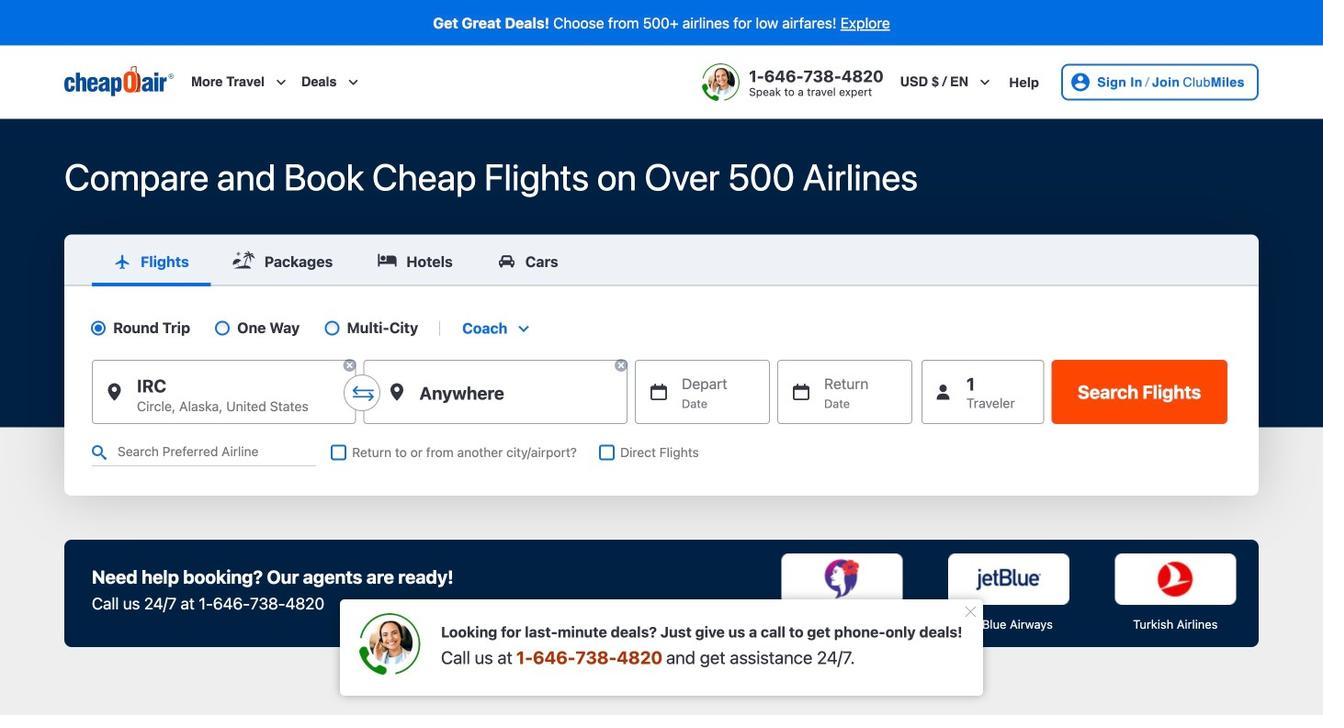 Task type: vqa. For each thing, say whether or not it's contained in the screenshot.
2nd clear field Image from right
yes



Task type: locate. For each thing, give the bounding box(es) containing it.
form
[[64, 235, 1259, 496]]

call us at1-646-738-4820 image
[[358, 614, 420, 676]]

clear field image
[[614, 358, 629, 373]]

None button
[[1051, 360, 1228, 425]]

None search field
[[0, 119, 1323, 716]]

None field
[[455, 319, 535, 338]]

clear field image
[[342, 358, 357, 373]]

turkish airlines image
[[1115, 554, 1236, 606]]

hawaiian airlines image
[[782, 554, 903, 606]]

speak to a travel expert image
[[702, 63, 740, 101]]



Task type: describe. For each thing, give the bounding box(es) containing it.
Search Preferred Airline text field
[[92, 439, 316, 467]]

search image
[[92, 446, 107, 460]]

cookie consent banner dialog
[[0, 631, 1323, 716]]

jetblue airways image
[[948, 554, 1069, 606]]

search widget tabs tab list
[[64, 235, 1259, 286]]



